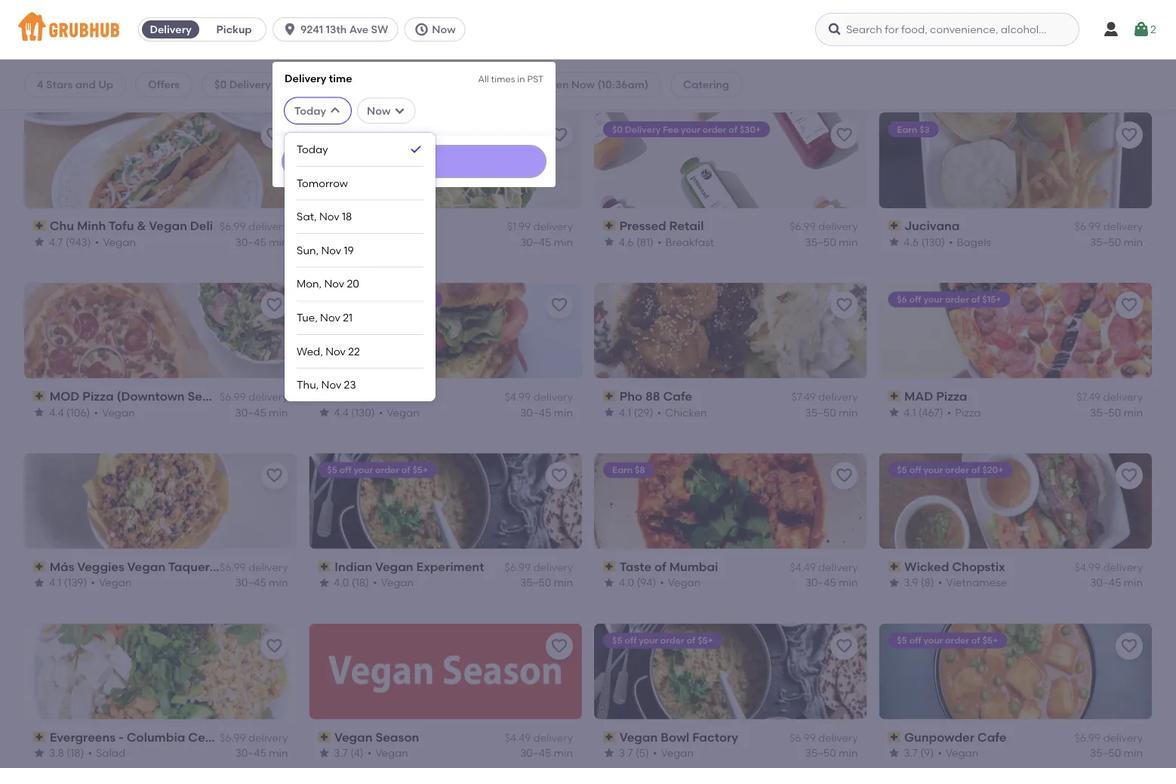 Task type: describe. For each thing, give the bounding box(es) containing it.
$20+ for wicked chopstix
[[983, 465, 1004, 476]]

3.7 (4)
[[334, 747, 364, 760]]

off for vegan
[[625, 635, 637, 646]]

$5 off your order of $5+ for factory
[[612, 635, 713, 646]]

now button
[[404, 17, 472, 42]]

delivery for mad pizza
[[1104, 391, 1143, 404]]

pizza for •
[[956, 406, 981, 419]]

vegan up (4)
[[335, 730, 373, 745]]

0 vertical spatial today
[[295, 104, 326, 117]]

star icon image for vegan bowl factory
[[603, 748, 615, 760]]

delivery for gunpowder cafe
[[1104, 732, 1143, 745]]

less
[[378, 78, 400, 91]]

grubhub+
[[453, 78, 506, 91]]

delivery for vegan season
[[533, 732, 573, 745]]

4.6 (130)
[[904, 236, 946, 248]]

vegan right indian
[[375, 560, 413, 574]]

star icon image for vegan season
[[318, 748, 330, 760]]

order for indian vegan experiment
[[376, 465, 400, 476]]

$6.99 delivery for pressed retail
[[790, 220, 858, 233]]

now inside button
[[432, 23, 456, 36]]

35–50 for mad pizza
[[1090, 406, 1122, 419]]

vegan right veggies
[[127, 560, 166, 574]]

and
[[75, 78, 96, 91]]

1 horizontal spatial svg image
[[828, 22, 843, 37]]

• vegan down grill
[[384, 236, 424, 248]]

$0 delivery fee your order of $30+
[[612, 124, 761, 135]]

pizza for mad
[[937, 389, 968, 404]]

30 minutes or less
[[306, 78, 400, 91]]

$5 for gunpowder cafe
[[897, 635, 908, 646]]

delivery for taste of mumbai
[[819, 561, 858, 574]]

save this restaurant image for gunpowder cafe
[[1121, 638, 1139, 656]]

svg image for now
[[414, 22, 429, 37]]

save this restaurant image for (18)
[[265, 638, 284, 656]]

subscription pass image for wicked chopstix
[[888, 562, 902, 572]]

order for mad pizza
[[946, 294, 970, 305]]

update
[[397, 156, 431, 167]]

order left $30+
[[703, 124, 727, 135]]

delivery for wicked chopstix
[[1104, 561, 1143, 574]]

jucivana
[[905, 218, 960, 233]]

subscription pass image for indian vegan experiment
[[318, 562, 332, 572]]

checkout
[[1053, 449, 1104, 462]]

4.0 for indian vegan experiment
[[334, 577, 349, 589]]

21
[[343, 311, 353, 324]]

9241
[[301, 23, 323, 36]]

star icon image down the sat, nov 18
[[318, 236, 330, 248]]

wicked chopstix
[[905, 560, 1006, 574]]

fee
[[663, 124, 679, 135]]

• for vegan bowl factory
[[653, 747, 657, 760]]

(81)
[[637, 236, 654, 248]]

35–50 min for gunpowder cafe
[[1090, 747, 1143, 760]]

$0 for $0 delivery fee your order of $30+
[[612, 124, 623, 135]]

30–45 for taste of mumbai
[[805, 577, 836, 589]]

tomorrow
[[297, 177, 348, 189]]

vegan down season
[[376, 747, 409, 760]]

(130) for jucivana
[[922, 236, 946, 248]]

delivery inside button
[[150, 23, 192, 36]]

vegan down tofu
[[103, 236, 136, 248]]

off for cafe
[[340, 294, 352, 305]]

order for cafe red
[[376, 294, 400, 305]]

$6
[[897, 294, 908, 305]]

open now (10:36am)
[[540, 78, 649, 91]]

13th
[[326, 23, 347, 36]]

mad pizza
[[905, 389, 968, 404]]

order for vegan bowl factory
[[661, 635, 685, 646]]

• for vegan season
[[368, 747, 372, 760]]

(18) for indian
[[352, 577, 369, 589]]

vegan season
[[335, 730, 419, 745]]

min for jucivana
[[1124, 236, 1143, 248]]

gunpowder
[[905, 730, 975, 745]]

off for mad
[[910, 294, 922, 305]]

(downtown
[[117, 389, 185, 404]]

check icon image
[[409, 142, 424, 157]]

minh
[[77, 218, 106, 233]]

3.7 for vegan season
[[334, 747, 348, 760]]

pizza for mod
[[83, 389, 114, 404]]

$7.49 for mad pizza
[[1077, 391, 1101, 404]]

your right fee
[[681, 124, 701, 135]]

$4.99 delivery for wicked chopstix
[[1075, 561, 1143, 574]]

$7.49 delivery for pho 88 cafe
[[792, 391, 858, 404]]

of for wicked chopstix
[[972, 465, 981, 476]]

30–45 for wicked chopstix
[[1091, 577, 1122, 589]]

open
[[540, 78, 569, 91]]

thu,
[[297, 379, 319, 391]]

your for wicked chopstix
[[924, 465, 944, 476]]

save this restaurant image for pressed retail
[[836, 126, 854, 144]]

delivery for indian vegan experiment
[[533, 561, 573, 574]]

(106)
[[66, 406, 90, 419]]

$1.99 delivery
[[507, 220, 573, 233]]

offers
[[148, 78, 180, 91]]

seattle)
[[188, 389, 235, 404]]

grill
[[379, 218, 403, 233]]

indian
[[335, 560, 372, 574]]

$4.99 delivery for cafe red
[[505, 391, 573, 404]]

2
[[1151, 23, 1157, 36]]

30–45 min for más veggies vegan taqueria
[[235, 577, 288, 589]]

proceed
[[994, 449, 1038, 462]]

up
[[98, 78, 113, 91]]

más veggies vegan taqueria
[[50, 560, 221, 574]]

veggie
[[335, 218, 376, 233]]

4.7 (943)
[[49, 236, 91, 248]]

vegan down mumbai
[[668, 577, 701, 589]]

svg image inside 9241 13th ave sw "button"
[[282, 22, 298, 37]]

breakfast
[[666, 236, 715, 248]]

88
[[646, 389, 660, 404]]

star icon image for evergreens - columbia center
[[33, 748, 45, 760]]

star icon image for wicked chopstix
[[888, 577, 900, 589]]

(139)
[[64, 577, 87, 589]]

vegan bowl factory
[[620, 730, 739, 745]]

wed, nov 22
[[297, 345, 360, 358]]

(94)
[[637, 577, 656, 589]]

$6.99 for gunpowder cafe
[[1075, 732, 1101, 745]]

pickup
[[216, 23, 252, 36]]

• for cafe red
[[379, 406, 383, 419]]

2 horizontal spatial now
[[571, 78, 595, 91]]

2 button
[[1133, 16, 1157, 43]]

off for indian
[[340, 465, 352, 476]]

35–50 min for pressed retail
[[805, 236, 858, 248]]

• vegan for cafe red
[[379, 406, 420, 419]]

$0 delivery
[[215, 78, 271, 91]]

3.9 (8)
[[904, 577, 935, 589]]

0 horizontal spatial cafe
[[335, 389, 364, 404]]

of for indian vegan experiment
[[402, 465, 411, 476]]

$5 for vegan bowl factory
[[612, 635, 623, 646]]

3.7 (5)
[[619, 747, 649, 760]]

vegan down mod pizza (downtown seattle)
[[102, 406, 135, 419]]

• vegan for indian vegan experiment
[[373, 577, 414, 589]]

delivery for vegan bowl factory
[[819, 732, 858, 745]]

3.7 for vegan bowl factory
[[619, 747, 633, 760]]

vegan right &
[[149, 218, 187, 233]]

• vegan for más veggies vegan taqueria
[[91, 577, 132, 589]]

veggie grill
[[335, 218, 403, 233]]

• vegan for gunpowder cafe
[[938, 747, 979, 760]]

delivery for chu minh tofu & vegan deli
[[248, 220, 288, 233]]

0 horizontal spatial now
[[367, 104, 391, 117]]

$5 for cafe red
[[327, 294, 338, 305]]

4.7 (2961)
[[334, 236, 380, 248]]

subscription pass image for vegan bowl factory
[[603, 732, 617, 743]]

list box inside main navigation navigation
[[297, 133, 424, 402]]

pho 88 cafe
[[620, 389, 693, 404]]

earn $3
[[897, 124, 930, 135]]

&
[[137, 218, 146, 233]]

chu
[[50, 218, 74, 233]]

35–50 for indian vegan experiment
[[520, 577, 551, 589]]

indian vegan experiment
[[335, 560, 484, 574]]

4.1 (467)
[[904, 406, 944, 419]]

star icon image for cafe red
[[318, 407, 330, 419]]

2 horizontal spatial $5 off your order of $5+
[[897, 635, 999, 646]]

sun, nov 19
[[297, 244, 354, 257]]

$6.99 for mod pizza (downtown seattle)
[[220, 391, 246, 404]]

vegan down indian vegan experiment
[[381, 577, 414, 589]]

30–45 for chu minh tofu & vegan deli
[[235, 236, 266, 248]]

subscription pass image for más veggies vegan taqueria
[[33, 562, 47, 572]]

to
[[1040, 449, 1051, 462]]

23
[[344, 379, 356, 391]]

vegan up (5)
[[620, 730, 658, 745]]

mon, nov 20
[[297, 278, 359, 290]]

19
[[344, 244, 354, 257]]

min for evergreens - columbia center
[[269, 747, 288, 760]]

$3
[[920, 124, 930, 135]]

nov for thu,
[[321, 379, 342, 391]]

4.4 for mod pizza (downtown seattle)
[[49, 406, 64, 419]]

catering
[[683, 78, 730, 91]]

delivery for mod pizza (downtown seattle)
[[248, 391, 288, 404]]

all times in pst
[[478, 73, 544, 84]]

time
[[329, 72, 352, 85]]

min for chu minh tofu & vegan deli
[[269, 236, 288, 248]]

veggies
[[77, 560, 124, 574]]

• chicken
[[657, 406, 707, 419]]

off for gunpowder
[[910, 635, 922, 646]]

bagels
[[957, 236, 992, 248]]

star icon image for taste of mumbai
[[603, 577, 615, 589]]

of for cafe red
[[402, 294, 411, 305]]

4.7 for 4.7 (943)
[[49, 236, 63, 248]]

4.1 (29)
[[619, 406, 654, 419]]

vegan down "red"
[[387, 406, 420, 419]]

min for pho 88 cafe
[[839, 406, 858, 419]]

más
[[50, 560, 74, 574]]

delivery left time
[[285, 72, 327, 85]]



Task type: locate. For each thing, give the bounding box(es) containing it.
4.0 (18)
[[334, 577, 369, 589]]

2 horizontal spatial $5+
[[983, 635, 999, 646]]

season
[[376, 730, 419, 745]]

$5 off your order of $5+
[[327, 465, 428, 476], [612, 635, 713, 646], [897, 635, 999, 646]]

0 vertical spatial $4.99
[[505, 391, 531, 404]]

min for wicked chopstix
[[1124, 577, 1143, 589]]

save this restaurant button
[[261, 121, 288, 149], [546, 121, 573, 149], [831, 121, 858, 149], [1116, 121, 1143, 149], [261, 292, 288, 319], [546, 292, 573, 319], [831, 292, 858, 319], [1116, 292, 1143, 319], [261, 463, 288, 490], [546, 463, 573, 490], [831, 463, 858, 490], [1116, 463, 1143, 490], [261, 633, 288, 660], [546, 633, 573, 660], [831, 633, 858, 660], [1116, 633, 1143, 660]]

4.1 down "mad"
[[904, 406, 916, 419]]

30–45 for vegan season
[[520, 747, 551, 760]]

svg image for today
[[329, 105, 341, 117]]

• vegan down mod pizza (downtown seattle)
[[94, 406, 135, 419]]

pressed retail
[[620, 218, 704, 233]]

35–50 for pho 88 cafe
[[805, 406, 836, 419]]

svg image down less
[[394, 105, 406, 117]]

svg image inside 'now' button
[[414, 22, 429, 37]]

• bagels
[[949, 236, 992, 248]]

2 4.7 from the left
[[334, 236, 348, 248]]

30–45 min
[[235, 236, 288, 248], [520, 236, 573, 248], [235, 406, 288, 419], [520, 406, 573, 419], [235, 577, 288, 589], [805, 577, 858, 589], [1091, 577, 1143, 589], [235, 747, 288, 760], [520, 747, 573, 760]]

your right $6
[[924, 294, 943, 305]]

subscription pass image left vegan season at the left bottom
[[318, 732, 332, 743]]

now right the sw
[[432, 23, 456, 36]]

4.1 (139)
[[49, 577, 87, 589]]

• right (4)
[[368, 747, 372, 760]]

$6.99 delivery
[[220, 220, 288, 233], [790, 220, 858, 233], [1075, 220, 1143, 233], [220, 391, 288, 404], [220, 561, 288, 574], [505, 561, 573, 574], [220, 732, 288, 745], [790, 732, 858, 745], [1075, 732, 1143, 745]]

subscription pass image left mod
[[33, 391, 47, 402]]

(943)
[[66, 236, 91, 248]]

evergreens
[[50, 730, 116, 745]]

3 3.7 from the left
[[904, 747, 918, 760]]

• vegan for vegan season
[[368, 747, 409, 760]]

3.7 left (4)
[[334, 747, 348, 760]]

4.4 for cafe red
[[334, 406, 349, 419]]

0 horizontal spatial 4.4
[[49, 406, 64, 419]]

your for vegan bowl factory
[[639, 635, 658, 646]]

• for indian vegan experiment
[[373, 577, 377, 589]]

$6.99 delivery for mod pizza (downtown seattle)
[[220, 391, 288, 404]]

of
[[729, 124, 738, 135], [402, 294, 411, 305], [972, 294, 981, 305], [402, 465, 411, 476], [972, 465, 981, 476], [655, 560, 667, 574], [687, 635, 696, 646], [972, 635, 981, 646]]

• vegan down indian vegan experiment
[[373, 577, 414, 589]]

0 horizontal spatial $0
[[215, 78, 227, 91]]

0 vertical spatial $20+
[[413, 294, 434, 305]]

min for mad pizza
[[1124, 406, 1143, 419]]

save this restaurant image for mad pizza
[[1121, 297, 1139, 315]]

0 horizontal spatial $5 off your order of $5+
[[327, 465, 428, 476]]

tue, nov 21
[[297, 311, 353, 324]]

• right (5)
[[653, 747, 657, 760]]

delivery for evergreens - columbia center
[[248, 732, 288, 745]]

star icon image left 4.1 (467)
[[888, 407, 900, 419]]

0 horizontal spatial (130)
[[351, 406, 375, 419]]

subscription pass image left evergreens
[[33, 732, 47, 743]]

0 horizontal spatial $7.49 delivery
[[792, 391, 858, 404]]

1 horizontal spatial $4.49
[[790, 561, 816, 574]]

1 3.7 from the left
[[334, 747, 348, 760]]

pickup button
[[202, 17, 266, 42]]

• vegan for taste of mumbai
[[660, 577, 701, 589]]

order down '(2961)'
[[376, 294, 400, 305]]

of for vegan bowl factory
[[687, 635, 696, 646]]

today up tomorrow
[[297, 143, 328, 156]]

4.6 for pressed retail
[[619, 236, 634, 248]]

1 vertical spatial (18)
[[67, 747, 84, 760]]

save this restaurant image for (139)
[[265, 467, 284, 485]]

1 horizontal spatial 4.7
[[334, 236, 348, 248]]

0 horizontal spatial $7.49
[[792, 391, 816, 404]]

30–45 min for vegan season
[[520, 747, 573, 760]]

$6.99 delivery for indian vegan experiment
[[505, 561, 573, 574]]

nov for sat,
[[319, 210, 339, 223]]

4.1
[[619, 406, 631, 419], [904, 406, 916, 419], [49, 577, 61, 589]]

2 4.4 from the left
[[334, 406, 349, 419]]

cafe right gunpowder
[[978, 730, 1007, 745]]

1 vertical spatial $5 off your order of $20+
[[897, 465, 1004, 476]]

svg image inside 2 button
[[1133, 20, 1151, 39]]

3.7 left (9)
[[904, 747, 918, 760]]

delivery up offers
[[150, 23, 192, 36]]

your down (94)
[[639, 635, 658, 646]]

1 4.0 from the left
[[334, 577, 349, 589]]

subscription pass image for jucivana
[[888, 221, 902, 231]]

of for gunpowder cafe
[[972, 635, 981, 646]]

1 horizontal spatial (18)
[[352, 577, 369, 589]]

min for taste of mumbai
[[839, 577, 858, 589]]

pst
[[527, 73, 544, 84]]

1 vertical spatial $4.49
[[505, 732, 531, 745]]

cafe red
[[335, 389, 390, 404]]

$5 off your order of $5+ down the 4.4 (130)
[[327, 465, 428, 476]]

now
[[432, 23, 456, 36], [571, 78, 595, 91], [367, 104, 391, 117]]

1 vertical spatial now
[[571, 78, 595, 91]]

now down or
[[367, 104, 391, 117]]

star icon image left 4.6 (130)
[[888, 236, 900, 248]]

vegan
[[149, 218, 187, 233], [103, 236, 136, 248], [392, 236, 424, 248], [102, 406, 135, 419], [387, 406, 420, 419], [127, 560, 166, 574], [375, 560, 413, 574], [99, 577, 132, 589], [381, 577, 414, 589], [668, 577, 701, 589], [335, 730, 373, 745], [620, 730, 658, 745], [376, 747, 409, 760], [661, 747, 694, 760], [946, 747, 979, 760]]

(130) down cafe red
[[351, 406, 375, 419]]

3.8
[[49, 747, 64, 760]]

tue,
[[297, 311, 318, 324]]

(5)
[[636, 747, 649, 760]]

subscription pass image left the pressed
[[603, 221, 617, 231]]

30–45 for mod pizza (downtown seattle)
[[235, 406, 266, 419]]

0 vertical spatial $4.99 delivery
[[505, 391, 573, 404]]

0 horizontal spatial earn
[[612, 465, 633, 476]]

taqueria
[[168, 560, 221, 574]]

1 horizontal spatial 3.7
[[619, 747, 633, 760]]

vietnamese
[[947, 577, 1008, 589]]

$5 down 4.1 (467)
[[897, 465, 908, 476]]

0 horizontal spatial $4.49 delivery
[[505, 732, 573, 745]]

$5 down mon, nov 20
[[327, 294, 338, 305]]

0 vertical spatial earn
[[897, 124, 918, 135]]

• vegan down gunpowder cafe
[[938, 747, 979, 760]]

gunpowder cafe
[[905, 730, 1007, 745]]

off down 4.0 (94)
[[625, 635, 637, 646]]

star icon image for más veggies vegan taqueria
[[33, 577, 45, 589]]

earn left $3
[[897, 124, 918, 135]]

3.7 left (5)
[[619, 747, 633, 760]]

$5 off your order of $5+ down (8)
[[897, 635, 999, 646]]

your down the 4.4 (130)
[[354, 465, 373, 476]]

nov for mon,
[[324, 278, 344, 290]]

35–50 min for mad pizza
[[1090, 406, 1143, 419]]

(2961)
[[351, 236, 380, 248]]

star icon image left 4.1 (139) at the bottom left
[[33, 577, 45, 589]]

delivery time
[[285, 72, 352, 85]]

0 horizontal spatial 3.7
[[334, 747, 348, 760]]

• vegan down "red"
[[379, 406, 420, 419]]

$8
[[635, 465, 645, 476]]

0 vertical spatial now
[[432, 23, 456, 36]]

retail
[[670, 218, 704, 233]]

your down 20
[[354, 294, 373, 305]]

star icon image left 3.9
[[888, 577, 900, 589]]

your down (8)
[[924, 635, 944, 646]]

1 horizontal spatial $5 off your order of $20+
[[897, 465, 1004, 476]]

pizza up (106)
[[83, 389, 114, 404]]

chu minh tofu & vegan deli
[[50, 218, 213, 233]]

delivery left fee
[[625, 124, 661, 135]]

mod
[[50, 389, 80, 404]]

$0 for $0 delivery
[[215, 78, 227, 91]]

0 vertical spatial $0
[[215, 78, 227, 91]]

1 horizontal spatial now
[[432, 23, 456, 36]]

$5 off your order of $5+ down (94)
[[612, 635, 713, 646]]

mon,
[[297, 278, 322, 290]]

• for taste of mumbai
[[660, 577, 664, 589]]

$6.99 delivery for vegan bowl factory
[[790, 732, 858, 745]]

nov left 20
[[324, 278, 344, 290]]

1 vertical spatial $20+
[[983, 465, 1004, 476]]

now right open
[[571, 78, 595, 91]]

30–45 for evergreens - columbia center
[[235, 747, 266, 760]]

sat,
[[297, 210, 317, 223]]

0 horizontal spatial svg image
[[414, 22, 429, 37]]

off down 20
[[340, 294, 352, 305]]

today inside today option
[[297, 143, 328, 156]]

4.1 for pho 88 cafe
[[619, 406, 631, 419]]

off down the 4.4 (130)
[[340, 465, 352, 476]]

35–50
[[805, 236, 836, 248], [1090, 236, 1122, 248], [805, 406, 836, 419], [1090, 406, 1122, 419], [520, 577, 551, 589], [805, 747, 836, 760], [1090, 747, 1122, 760]]

$6.99 for evergreens - columbia center
[[220, 732, 246, 745]]

subscription pass image left jucivana
[[888, 221, 902, 231]]

2 horizontal spatial 4.1
[[904, 406, 916, 419]]

(10:36am)
[[598, 78, 649, 91]]

$5+ for experiment
[[413, 465, 428, 476]]

order down "red"
[[376, 465, 400, 476]]

22
[[348, 345, 360, 358]]

in
[[517, 73, 525, 84]]

0 horizontal spatial 4.0
[[334, 577, 349, 589]]

earn for taste of mumbai
[[612, 465, 633, 476]]

list box containing today
[[297, 133, 424, 402]]

3.9
[[904, 577, 919, 589]]

subscription pass image left bowl
[[603, 732, 617, 743]]

pho
[[620, 389, 643, 404]]

1 horizontal spatial $0
[[612, 124, 623, 135]]

4.0 down indian
[[334, 577, 349, 589]]

1 horizontal spatial $4.99
[[1075, 561, 1101, 574]]

1 horizontal spatial 4.0
[[619, 577, 634, 589]]

subscription pass image left 'wicked'
[[888, 562, 902, 572]]

1 vertical spatial $4.99
[[1075, 561, 1101, 574]]

chicken
[[665, 406, 707, 419]]

2 3.7 from the left
[[619, 747, 633, 760]]

30
[[306, 78, 319, 91]]

subscription pass image
[[33, 221, 47, 231], [603, 221, 617, 231], [888, 221, 902, 231], [33, 391, 47, 402], [603, 391, 617, 402], [33, 562, 47, 572], [888, 562, 902, 572], [33, 732, 47, 743], [318, 732, 332, 743], [603, 732, 617, 743], [888, 732, 902, 743]]

20
[[347, 278, 359, 290]]

list box
[[297, 133, 424, 402]]

3.7
[[334, 747, 348, 760], [619, 747, 633, 760], [904, 747, 918, 760]]

• right (139)
[[91, 577, 95, 589]]

2 horizontal spatial svg image
[[1133, 20, 1151, 39]]

(9)
[[921, 747, 934, 760]]

star icon image for pressed retail
[[603, 236, 615, 248]]

off for wicked
[[910, 465, 922, 476]]

$7.49 delivery for mad pizza
[[1077, 391, 1143, 404]]

4.7
[[49, 236, 63, 248], [334, 236, 348, 248]]

30–45 for más veggies vegan taqueria
[[235, 577, 266, 589]]

0 horizontal spatial (18)
[[67, 747, 84, 760]]

(29)
[[634, 406, 654, 419]]

• for mad pizza
[[948, 406, 952, 419]]

pizza up • pizza
[[937, 389, 968, 404]]

subscription pass image left taste
[[603, 562, 617, 572]]

0 vertical spatial $4.49
[[790, 561, 816, 574]]

pressed
[[620, 218, 667, 233]]

minutes
[[321, 78, 362, 91]]

factory
[[693, 730, 739, 745]]

order down the '• vietnamese'
[[946, 635, 970, 646]]

delivery for pho 88 cafe
[[819, 391, 858, 404]]

min for cafe red
[[554, 406, 573, 419]]

• vietnamese
[[939, 577, 1008, 589]]

save this restaurant image for taste of mumbai
[[836, 467, 854, 485]]

4.4 down cafe red
[[334, 406, 349, 419]]

star icon image left 3.7 (9)
[[888, 748, 900, 760]]

$5 off your order of $20+
[[327, 294, 434, 305], [897, 465, 1004, 476]]

3.8 (18)
[[49, 747, 84, 760]]

$30+
[[740, 124, 761, 135]]

vegan down grill
[[392, 236, 424, 248]]

1 horizontal spatial 4.1
[[619, 406, 631, 419]]

0 vertical spatial (18)
[[352, 577, 369, 589]]

star icon image left 3.7 (5)
[[603, 748, 615, 760]]

min for gunpowder cafe
[[1124, 747, 1143, 760]]

today
[[295, 104, 326, 117], [297, 143, 328, 156]]

59 results
[[24, 82, 89, 99]]

0 horizontal spatial svg image
[[282, 22, 298, 37]]

1 horizontal spatial (130)
[[922, 236, 946, 248]]

star icon image left 4.7 (943)
[[33, 236, 45, 248]]

star icon image left 4.6 (81)
[[603, 236, 615, 248]]

1 $7.49 from the left
[[792, 391, 816, 404]]

nov left 21
[[320, 311, 340, 324]]

1 $7.49 delivery from the left
[[792, 391, 858, 404]]

1 horizontal spatial $5+
[[698, 635, 713, 646]]

• vegan
[[95, 236, 136, 248], [384, 236, 424, 248], [94, 406, 135, 419], [379, 406, 420, 419], [91, 577, 132, 589], [373, 577, 414, 589], [660, 577, 701, 589], [368, 747, 409, 760], [653, 747, 694, 760], [938, 747, 979, 760]]

1 horizontal spatial $4.99 delivery
[[1075, 561, 1143, 574]]

0 horizontal spatial $4.49
[[505, 732, 531, 745]]

4.1 for mad pizza
[[904, 406, 916, 419]]

star icon image left 3.7 (4)
[[318, 748, 330, 760]]

vegan down veggies
[[99, 577, 132, 589]]

off down 3.9 (8)
[[910, 635, 922, 646]]

$6.99 for vegan bowl factory
[[790, 732, 816, 745]]

$5 off your order of $20+ for chopstix
[[897, 465, 1004, 476]]

$7.49 delivery
[[792, 391, 858, 404], [1077, 391, 1143, 404]]

• down the minh
[[95, 236, 99, 248]]

• vegan down season
[[368, 747, 409, 760]]

4.0 down taste
[[619, 577, 634, 589]]

star icon image left 3.8
[[33, 748, 45, 760]]

2 $7.49 from the left
[[1077, 391, 1101, 404]]

1 horizontal spatial $4.49 delivery
[[790, 561, 858, 574]]

• vegan down taste of mumbai
[[660, 577, 701, 589]]

1 4.7 from the left
[[49, 236, 63, 248]]

center
[[188, 730, 229, 745]]

1 vertical spatial $0
[[612, 124, 623, 135]]

59
[[24, 82, 41, 99]]

2 horizontal spatial svg image
[[394, 105, 406, 117]]

4.6 for jucivana
[[904, 236, 919, 248]]

• down grill
[[384, 236, 388, 248]]

subscription pass image left indian
[[318, 562, 332, 572]]

$7.49 for pho 88 cafe
[[792, 391, 816, 404]]

$6 off your order of $15+
[[897, 294, 1002, 305]]

subscription pass image left the pho
[[603, 391, 617, 402]]

1 4.4 from the left
[[49, 406, 64, 419]]

0 vertical spatial $4.49 delivery
[[790, 561, 858, 574]]

save this restaurant image
[[836, 126, 854, 144], [265, 297, 284, 315], [550, 297, 569, 315], [836, 297, 854, 315], [1121, 297, 1139, 315], [836, 467, 854, 485], [1121, 467, 1139, 485], [550, 638, 569, 656], [836, 638, 854, 656], [1121, 638, 1139, 656]]

experiment
[[416, 560, 484, 574]]

4.7 down veggie
[[334, 236, 348, 248]]

1 vertical spatial (130)
[[351, 406, 375, 419]]

1 4.6 from the left
[[619, 236, 634, 248]]

4.6 down jucivana
[[904, 236, 919, 248]]

star icon image for gunpowder cafe
[[888, 748, 900, 760]]

save this restaurant image for wicked chopstix
[[1121, 467, 1139, 485]]

30–45
[[235, 236, 266, 248], [520, 236, 551, 248], [235, 406, 266, 419], [520, 406, 551, 419], [235, 577, 266, 589], [805, 577, 836, 589], [1091, 577, 1122, 589], [235, 747, 266, 760], [520, 747, 551, 760]]

1 horizontal spatial 4.4
[[334, 406, 349, 419]]

save this restaurant image for (943)
[[265, 126, 284, 144]]

mod pizza (downtown seattle)
[[50, 389, 235, 404]]

0 vertical spatial (130)
[[922, 236, 946, 248]]

30–45 for cafe red
[[520, 406, 551, 419]]

2 $7.49 delivery from the left
[[1077, 391, 1143, 404]]

• for evergreens - columbia center
[[88, 747, 92, 760]]

$0
[[215, 78, 227, 91], [612, 124, 623, 135]]

pizza down mad pizza at the bottom right
[[956, 406, 981, 419]]

off right $6
[[910, 294, 922, 305]]

$6.99 delivery for chu minh tofu & vegan deli
[[220, 220, 288, 233]]

min for indian vegan experiment
[[554, 577, 573, 589]]

save this restaurant image for vegan bowl factory
[[836, 638, 854, 656]]

• down evergreens
[[88, 747, 92, 760]]

1 horizontal spatial cafe
[[663, 389, 693, 404]]

nov
[[319, 210, 339, 223], [321, 244, 341, 257], [324, 278, 344, 290], [320, 311, 340, 324], [326, 345, 346, 358], [321, 379, 342, 391]]

0 horizontal spatial $20+
[[413, 294, 434, 305]]

star icon image left 4.0 (94)
[[603, 577, 615, 589]]

4.1 down the pho
[[619, 406, 631, 419]]

vegan down vegan bowl factory
[[661, 747, 694, 760]]

subscription pass image left 23
[[318, 391, 332, 402]]

subscription pass image for pressed retail
[[603, 221, 617, 231]]

0 vertical spatial $5 off your order of $20+
[[327, 294, 434, 305]]

1 horizontal spatial earn
[[897, 124, 918, 135]]

0 horizontal spatial 4.6
[[619, 236, 634, 248]]

30–45 min for taste of mumbai
[[805, 577, 858, 589]]

star icon image for chu minh tofu & vegan deli
[[33, 236, 45, 248]]

• right (8)
[[939, 577, 943, 589]]

delivery for jucivana
[[1104, 220, 1143, 233]]

$6.99 delivery for jucivana
[[1075, 220, 1143, 233]]

$4.99 delivery
[[505, 391, 573, 404], [1075, 561, 1143, 574]]

35–50 for gunpowder cafe
[[1090, 747, 1122, 760]]

4.6
[[619, 236, 634, 248], [904, 236, 919, 248]]

1 vertical spatial $4.49 delivery
[[505, 732, 573, 745]]

earn for jucivana
[[897, 124, 918, 135]]

30–45 min for evergreens - columbia center
[[235, 747, 288, 760]]

2 4.0 from the left
[[619, 577, 634, 589]]

taste of mumbai
[[620, 560, 718, 574]]

chopstix
[[953, 560, 1006, 574]]

$7.49
[[792, 391, 816, 404], [1077, 391, 1101, 404]]

update button
[[282, 145, 547, 178]]

red
[[367, 389, 390, 404]]

3.7 for gunpowder cafe
[[904, 747, 918, 760]]

1 horizontal spatial $7.49 delivery
[[1077, 391, 1143, 404]]

• left bagels
[[949, 236, 954, 248]]

1 horizontal spatial svg image
[[329, 105, 341, 117]]

$5 off your order of $20+ down • pizza
[[897, 465, 1004, 476]]

main navigation navigation
[[0, 0, 1176, 769]]

min for pressed retail
[[839, 236, 858, 248]]

4.7 for 4.7 (2961)
[[334, 236, 348, 248]]

2 horizontal spatial cafe
[[978, 730, 1007, 745]]

• salad
[[88, 747, 126, 760]]

nov left 23
[[321, 379, 342, 391]]

wicked
[[905, 560, 950, 574]]

9241 13th ave sw button
[[273, 17, 404, 42]]

0 horizontal spatial 4.1
[[49, 577, 61, 589]]

1 horizontal spatial 4.6
[[904, 236, 919, 248]]

• vegan for vegan bowl factory
[[653, 747, 694, 760]]

svg image down minutes
[[329, 105, 341, 117]]

2 horizontal spatial 3.7
[[904, 747, 918, 760]]

3.7 (9)
[[904, 747, 934, 760]]

$5 off your order of $20+ down 20
[[327, 294, 434, 305]]

$15+
[[983, 294, 1002, 305]]

• vegan down tofu
[[95, 236, 136, 248]]

save this restaurant image
[[265, 126, 284, 144], [550, 126, 569, 144], [1121, 126, 1139, 144], [265, 467, 284, 485], [550, 467, 569, 485], [265, 638, 284, 656]]

1 vertical spatial today
[[297, 143, 328, 156]]

(4)
[[351, 747, 364, 760]]

sun,
[[297, 244, 319, 257]]

subscription pass image for taste of mumbai
[[603, 562, 617, 572]]

0 horizontal spatial $5 off your order of $20+
[[327, 294, 434, 305]]

• vegan down veggies
[[91, 577, 132, 589]]

your
[[681, 124, 701, 135], [354, 294, 373, 305], [924, 294, 943, 305], [354, 465, 373, 476], [924, 465, 944, 476], [639, 635, 658, 646], [924, 635, 944, 646]]

salad
[[96, 747, 126, 760]]

cafe up • chicken
[[663, 389, 693, 404]]

delivery down pickup button
[[229, 78, 271, 91]]

subscription pass image
[[318, 391, 332, 402], [888, 391, 902, 402], [318, 562, 332, 572], [603, 562, 617, 572]]

-
[[119, 730, 124, 745]]

0 horizontal spatial $4.99
[[505, 391, 531, 404]]

2 vertical spatial now
[[367, 104, 391, 117]]

1 horizontal spatial $5 off your order of $5+
[[612, 635, 713, 646]]

0 horizontal spatial $5+
[[413, 465, 428, 476]]

0 horizontal spatial 4.7
[[49, 236, 63, 248]]

order for gunpowder cafe
[[946, 635, 970, 646]]

1 vertical spatial $4.99 delivery
[[1075, 561, 1143, 574]]

• for chu minh tofu & vegan deli
[[95, 236, 99, 248]]

star icon image for indian vegan experiment
[[318, 577, 330, 589]]

star icon image left 4.1 (29)
[[603, 407, 615, 419]]

$4.49 delivery for taste of mumbai
[[790, 561, 858, 574]]

35–50 min
[[805, 236, 858, 248], [1090, 236, 1143, 248], [805, 406, 858, 419], [1090, 406, 1143, 419], [520, 577, 573, 589], [805, 747, 858, 760], [1090, 747, 1143, 760]]

4
[[37, 78, 44, 91]]

30–45 min for wicked chopstix
[[1091, 577, 1143, 589]]

tofu
[[109, 218, 134, 233]]

• vegan for mod pizza (downtown seattle)
[[94, 406, 135, 419]]

today down 30
[[295, 104, 326, 117]]

(18) down indian
[[352, 577, 369, 589]]

min for vegan bowl factory
[[839, 747, 858, 760]]

svg image
[[1133, 20, 1151, 39], [414, 22, 429, 37], [828, 22, 843, 37]]

vegan down gunpowder cafe
[[946, 747, 979, 760]]

1 horizontal spatial $7.49
[[1077, 391, 1101, 404]]

1 horizontal spatial $20+
[[983, 465, 1004, 476]]

svg image
[[282, 22, 298, 37], [329, 105, 341, 117], [394, 105, 406, 117]]

today option
[[297, 133, 424, 167]]

0 horizontal spatial $4.99 delivery
[[505, 391, 573, 404]]

1 vertical spatial earn
[[612, 465, 633, 476]]

$4.99 for wicked chopstix
[[1075, 561, 1101, 574]]

$0 down (10:36am)
[[612, 124, 623, 135]]

2 4.6 from the left
[[904, 236, 919, 248]]

star icon image
[[33, 236, 45, 248], [318, 236, 330, 248], [603, 236, 615, 248], [888, 236, 900, 248], [33, 407, 45, 419], [318, 407, 330, 419], [603, 407, 615, 419], [888, 407, 900, 419], [33, 577, 45, 589], [318, 577, 330, 589], [603, 577, 615, 589], [888, 577, 900, 589], [33, 748, 45, 760], [318, 748, 330, 760], [603, 748, 615, 760], [888, 748, 900, 760]]

cafe up the 4.4 (130)
[[335, 389, 364, 404]]



Task type: vqa. For each thing, say whether or not it's contained in the screenshot.
min for MOD Pizza (Downtown Seattle)
yes



